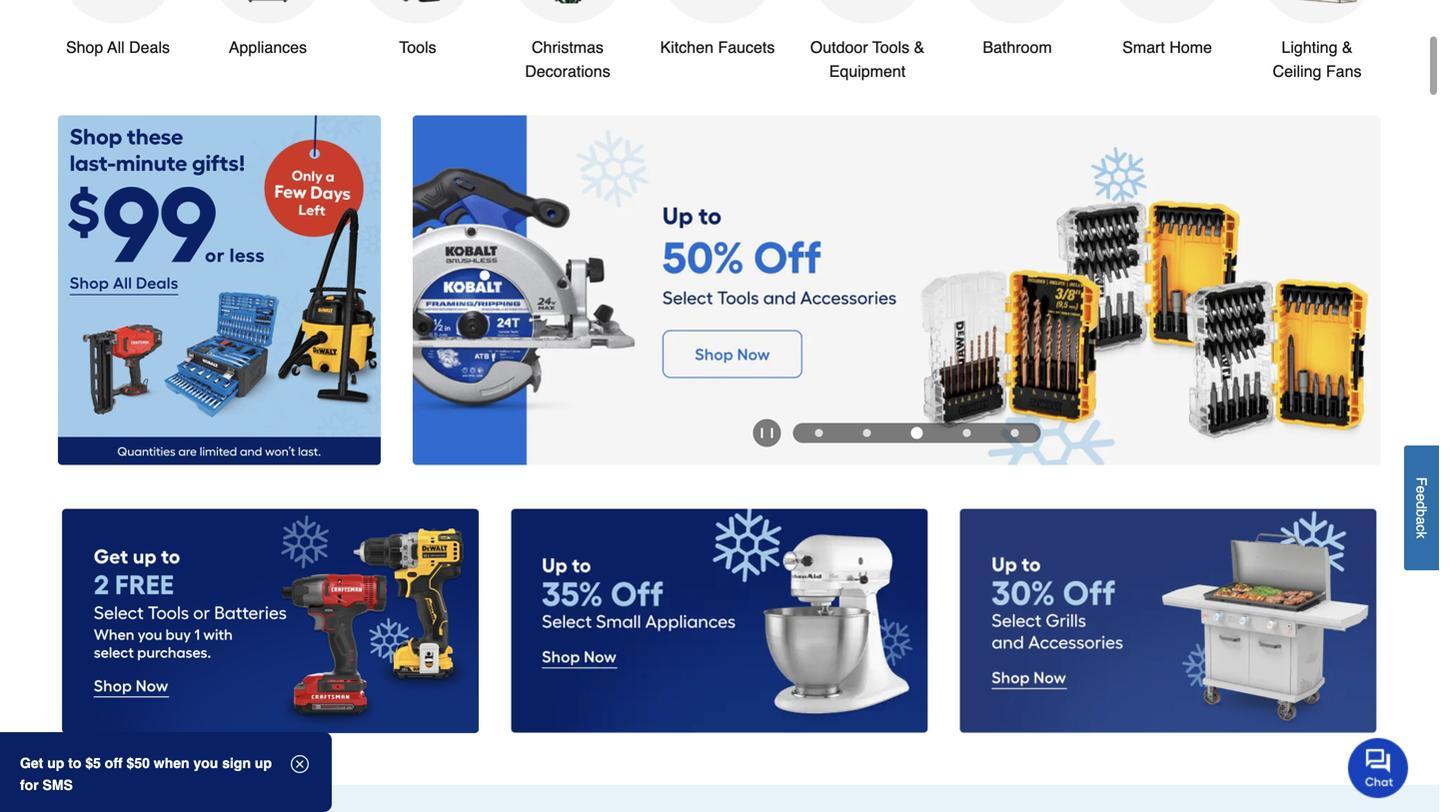 Task type: describe. For each thing, give the bounding box(es) containing it.
appliances
[[229, 38, 307, 56]]

fans
[[1327, 62, 1362, 80]]

tools inside the 'outdoor tools & equipment'
[[873, 38, 910, 56]]

scroll to item #4 element
[[943, 429, 991, 437]]

outdoor tools & equipment link
[[808, 0, 928, 83]]

you
[[193, 756, 218, 772]]

k
[[1414, 532, 1430, 539]]

$50
[[127, 756, 150, 772]]

bathroom
[[983, 38, 1053, 56]]

christmas decorations
[[525, 38, 611, 80]]

arrow left image
[[430, 290, 450, 310]]

b
[[1414, 509, 1430, 517]]

sign
[[222, 756, 251, 772]]

smart
[[1123, 38, 1166, 56]]

up to 35 percent off select small appliances. image
[[511, 509, 929, 734]]

deals
[[129, 38, 170, 56]]

outdoor
[[811, 38, 869, 56]]

lighting & ceiling fans
[[1273, 38, 1362, 80]]

scroll to item #5 element
[[991, 429, 1039, 437]]

get up to 2 free select tools or batteries when you buy 1 with select purchases. image
[[62, 509, 479, 734]]

when
[[154, 756, 190, 772]]

lighting & ceiling fans link
[[1258, 0, 1378, 83]]

kitchen
[[661, 38, 714, 56]]

$5
[[85, 756, 101, 772]]

up to 30 percent off select grills and accessories. image
[[961, 509, 1378, 734]]

scroll to item #1 element
[[795, 429, 843, 437]]

ceiling
[[1273, 62, 1322, 80]]

decorations
[[525, 62, 611, 80]]

kitchen faucets link
[[658, 0, 778, 59]]

1 e from the top
[[1414, 486, 1430, 494]]

shop
[[66, 38, 103, 56]]

get
[[20, 756, 43, 772]]

christmas
[[532, 38, 604, 56]]

shop these last-minute gifts. $99 or less. quantities are limited and won't last. image
[[58, 115, 381, 465]]



Task type: vqa. For each thing, say whether or not it's contained in the screenshot.
K
yes



Task type: locate. For each thing, give the bounding box(es) containing it.
tools down tools image
[[399, 38, 437, 56]]

up to 50 percent off select tools and accessories. image
[[413, 115, 1382, 465]]

up
[[47, 756, 64, 772], [255, 756, 272, 772]]

outdoor tools & equipment
[[811, 38, 925, 80]]

tools image
[[378, 0, 458, 3]]

e up d
[[1414, 486, 1430, 494]]

f
[[1414, 478, 1430, 486]]

1 up from the left
[[47, 756, 64, 772]]

& inside the 'outdoor tools & equipment'
[[914, 38, 925, 56]]

f e e d b a c k
[[1414, 478, 1430, 539]]

christmas decorations image
[[528, 0, 608, 3]]

e
[[1414, 486, 1430, 494], [1414, 494, 1430, 502]]

c
[[1414, 525, 1430, 532]]

a
[[1414, 517, 1430, 525]]

off
[[105, 756, 123, 772]]

kitchen faucets
[[661, 38, 775, 56]]

d
[[1414, 502, 1430, 509]]

& right the outdoor
[[914, 38, 925, 56]]

arrow right image
[[1345, 290, 1365, 310]]

shop all deals
[[66, 38, 170, 56]]

2 & from the left
[[1343, 38, 1353, 56]]

lighting
[[1282, 38, 1338, 56]]

shop all deals link
[[58, 0, 178, 59]]

hurry — order your gifts by 2 p m on 12/23/23 for same-day delivery. image
[[58, 802, 1382, 813]]

& inside "lighting & ceiling fans"
[[1343, 38, 1353, 56]]

2 tools from the left
[[873, 38, 910, 56]]

appliances link
[[208, 0, 328, 59]]

up right sign at the left of page
[[255, 756, 272, 772]]

2 e from the top
[[1414, 494, 1430, 502]]

home
[[1170, 38, 1213, 56]]

faucets
[[718, 38, 775, 56]]

lighting & ceiling fans image
[[1278, 0, 1358, 3]]

1 & from the left
[[914, 38, 925, 56]]

tools
[[399, 38, 437, 56], [873, 38, 910, 56]]

for
[[20, 778, 39, 794]]

get up to $5 off $50 when you sign up for sms
[[20, 756, 272, 794]]

& up fans at the right top of page
[[1343, 38, 1353, 56]]

0 horizontal spatial up
[[47, 756, 64, 772]]

smart home link
[[1108, 0, 1228, 59]]

e up b
[[1414, 494, 1430, 502]]

tools link
[[358, 0, 478, 59]]

0 horizontal spatial tools
[[399, 38, 437, 56]]

bathroom link
[[958, 0, 1078, 59]]

1 tools from the left
[[399, 38, 437, 56]]

2 up from the left
[[255, 756, 272, 772]]

1 horizontal spatial tools
[[873, 38, 910, 56]]

up left to
[[47, 756, 64, 772]]

sms
[[43, 778, 73, 794]]

scroll to item #2 element
[[843, 429, 891, 437]]

chat invite button image
[[1349, 738, 1410, 799]]

all
[[107, 38, 125, 56]]

to
[[68, 756, 81, 772]]

0 horizontal spatial &
[[914, 38, 925, 56]]

christmas decorations link
[[508, 0, 628, 83]]

appliances image
[[228, 0, 308, 3]]

f e e d b a c k button
[[1405, 446, 1440, 571]]

tools up equipment
[[873, 38, 910, 56]]

scroll to item #3 element
[[891, 427, 943, 439]]

&
[[914, 38, 925, 56], [1343, 38, 1353, 56]]

1 horizontal spatial &
[[1343, 38, 1353, 56]]

smart home
[[1123, 38, 1213, 56]]

equipment
[[830, 62, 906, 80]]

1 horizontal spatial up
[[255, 756, 272, 772]]



